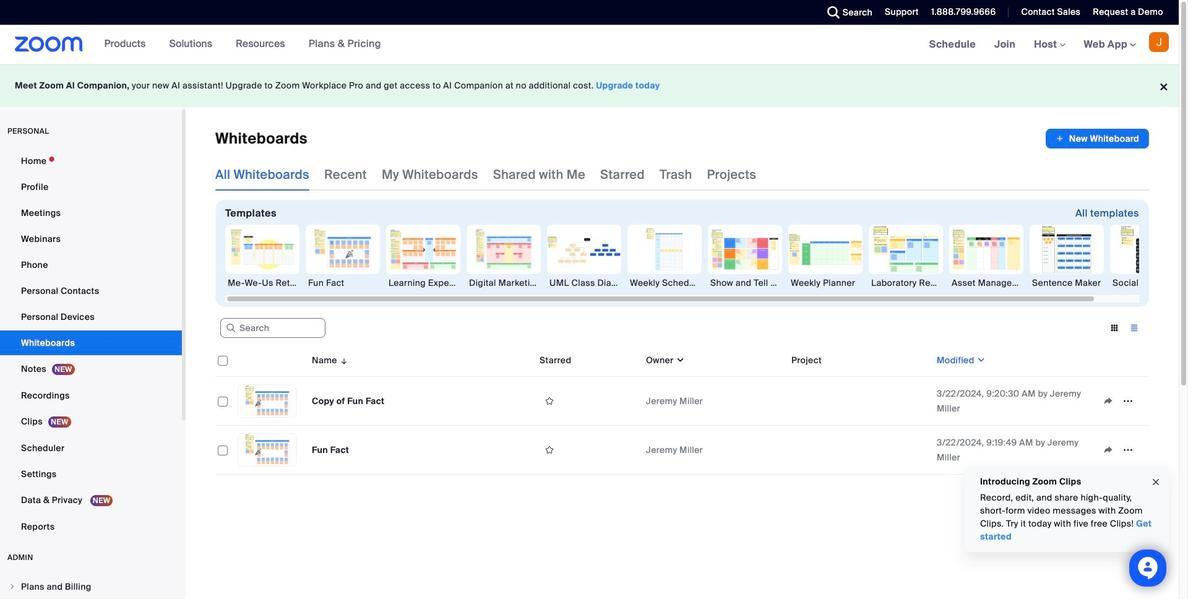 Task type: describe. For each thing, give the bounding box(es) containing it.
sentence maker element
[[1030, 277, 1105, 289]]

1 vertical spatial fun fact element
[[312, 445, 349, 456]]

weekly schedule element
[[628, 277, 702, 289]]

meetings navigation
[[920, 25, 1179, 65]]

share image for more options for fun fact image
[[1099, 445, 1119, 456]]

arrow down image
[[337, 353, 349, 368]]

more options for copy of fun fact image
[[1119, 396, 1139, 407]]

share image for the more options for copy of fun fact image
[[1099, 396, 1119, 407]]

click to star the whiteboard copy of fun fact image
[[540, 396, 560, 407]]

profile picture image
[[1150, 32, 1170, 52]]

down image
[[674, 354, 685, 367]]

uml class diagram element
[[547, 277, 622, 289]]

asset management element
[[950, 277, 1024, 289]]

social emotional learning element
[[1111, 277, 1185, 289]]

learning experience canvas element
[[386, 277, 461, 289]]

laboratory report element
[[869, 277, 944, 289]]

digital marketing canvas element
[[467, 277, 541, 289]]

0 vertical spatial fun fact element
[[306, 277, 380, 289]]

cell for the more options for copy of fun fact image
[[787, 377, 932, 426]]



Task type: vqa. For each thing, say whether or not it's contained in the screenshot.
Learn
no



Task type: locate. For each thing, give the bounding box(es) containing it.
zoom logo image
[[15, 37, 83, 52]]

add image
[[1056, 132, 1065, 145]]

grid mode, not selected image
[[1105, 323, 1125, 334]]

Search text field
[[220, 318, 326, 338]]

share image
[[1099, 396, 1119, 407], [1099, 445, 1119, 456]]

fun fact element
[[306, 277, 380, 289], [312, 445, 349, 456]]

cell
[[787, 377, 932, 426], [787, 426, 932, 475]]

0 vertical spatial share image
[[1099, 396, 1119, 407]]

share image down the more options for copy of fun fact image
[[1099, 445, 1119, 456]]

tabs of all whiteboard page tab list
[[215, 158, 757, 191]]

product information navigation
[[95, 25, 391, 64]]

menu item
[[0, 575, 182, 599]]

2 share image from the top
[[1099, 445, 1119, 456]]

show and tell with a twist element
[[708, 277, 783, 289]]

banner
[[0, 25, 1179, 65]]

cell for more options for fun fact image
[[787, 426, 932, 475]]

thumbnail of copy of fun fact image
[[238, 385, 297, 417]]

thumbnail of fun fact image
[[238, 434, 297, 466]]

share image up more options for fun fact image
[[1099, 396, 1119, 407]]

more options for fun fact image
[[1119, 445, 1139, 456]]

footer
[[0, 64, 1179, 107]]

1 share image from the top
[[1099, 396, 1119, 407]]

right image
[[9, 583, 16, 591]]

personal menu menu
[[0, 149, 182, 540]]

1 vertical spatial share image
[[1099, 445, 1119, 456]]

weekly planner element
[[789, 277, 863, 289]]

2 cell from the top
[[787, 426, 932, 475]]

me-we-us retrospective element
[[225, 277, 300, 289]]

close image
[[1152, 475, 1161, 489]]

application
[[1046, 129, 1150, 149], [215, 344, 1159, 484], [1099, 392, 1145, 410], [1099, 441, 1145, 459]]

copy of fun fact element
[[312, 396, 385, 407]]

1 cell from the top
[[787, 377, 932, 426]]

list mode, selected image
[[1125, 323, 1145, 334]]

click to star the whiteboard fun fact image
[[540, 445, 560, 456]]



